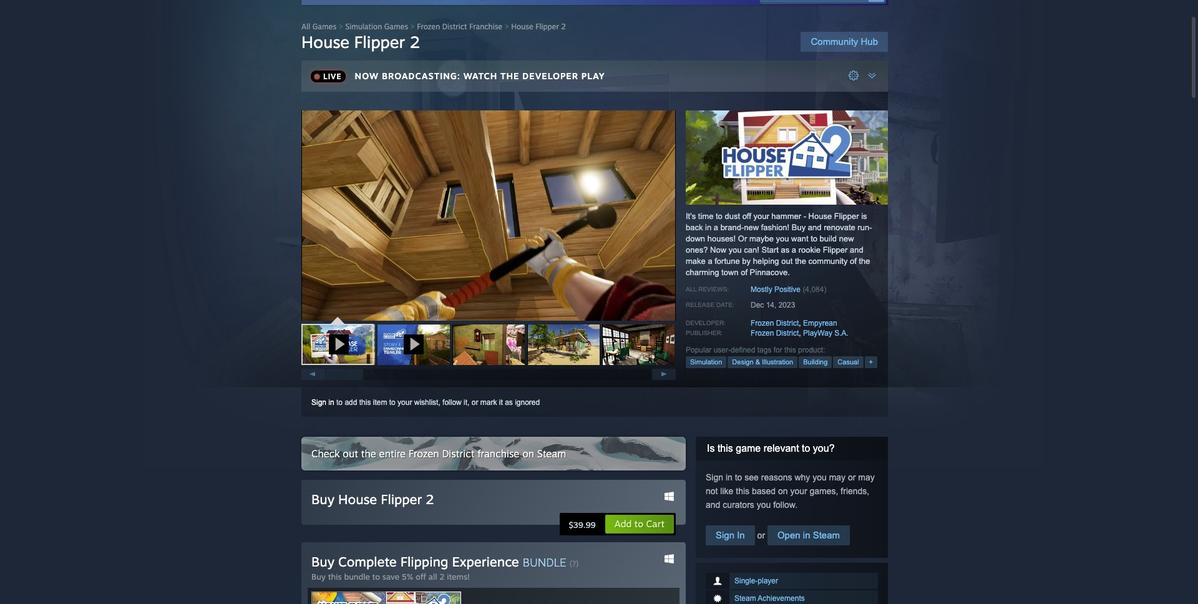 Task type: locate. For each thing, give the bounding box(es) containing it.
or right the in
[[755, 531, 768, 541]]

1 horizontal spatial simulation
[[690, 358, 722, 366]]

build
[[820, 234, 837, 243]]

rookie
[[799, 245, 821, 255]]

start
[[762, 245, 779, 255]]

you up games, on the bottom right of the page
[[813, 472, 827, 482]]

hub
[[861, 36, 878, 47]]

1 horizontal spatial on
[[778, 486, 788, 496]]

empyrean
[[803, 319, 837, 328]]

single-player
[[735, 577, 778, 585]]

2023
[[779, 301, 795, 310]]

out inside it's time to dust off your hammer - house flipper is back in a brand-new fashion! buy and renovate run- down houses! or maybe you want to build new ones? now you can! start as a rookie flipper and make a fortune by helping out the community of the charming town of pinnacove.
[[782, 257, 793, 266]]

in
[[705, 223, 712, 232], [329, 398, 334, 407], [726, 472, 733, 482], [803, 530, 810, 541]]

all up house flipper 2
[[301, 22, 310, 31]]

back
[[686, 223, 703, 232]]

it's time to dust off your hammer - house flipper is back in a brand-new fashion! buy and renovate run- down houses! or maybe you want to build new ones? now you can! start as a rookie flipper and make a fortune by helping out the community of the charming town of pinnacove.
[[686, 212, 872, 277]]

may up friends,
[[858, 472, 875, 482]]

in right open
[[803, 530, 810, 541]]

buy down check
[[311, 491, 335, 507]]

watch
[[464, 71, 498, 81]]

sign inside sign in to see reasons why you may or may not like this based on your games, friends, and curators you follow.
[[706, 472, 723, 482]]

1 frozen district link from the top
[[751, 319, 799, 328]]

0 vertical spatial ,
[[799, 319, 801, 328]]

complete
[[338, 554, 397, 570]]

2 right all
[[440, 572, 445, 582]]

2 horizontal spatial or
[[848, 472, 856, 482]]

off right dust
[[743, 212, 751, 221]]

1 horizontal spatial now
[[710, 245, 727, 255]]

1 horizontal spatial or
[[755, 531, 768, 541]]

house down check
[[338, 491, 377, 507]]

in left the add
[[329, 398, 334, 407]]

a
[[714, 223, 718, 232], [792, 245, 796, 255], [708, 257, 713, 266]]

1 vertical spatial now
[[710, 245, 727, 255]]

sign in to see reasons why you may or may not like this based on your games, friends, and curators you follow.
[[706, 472, 875, 510]]

house right -
[[809, 212, 832, 221]]

0 vertical spatial sign
[[311, 398, 326, 407]]

new down renovate
[[839, 234, 854, 243]]

and inside sign in to see reasons why you may or may not like this based on your games, friends, and curators you follow.
[[706, 500, 721, 510]]

all games link
[[301, 22, 336, 31]]

0 vertical spatial steam
[[537, 448, 566, 460]]

in inside sign in to see reasons why you may or may not like this based on your games, friends, and curators you follow.
[[726, 472, 733, 482]]

this right for
[[785, 346, 796, 355]]

2 horizontal spatial >
[[505, 22, 509, 31]]

simulation up house flipper 2
[[345, 22, 382, 31]]

1 vertical spatial as
[[505, 398, 513, 407]]

dec
[[751, 301, 764, 310]]

community hub link
[[801, 32, 888, 52]]

steam right franchise
[[537, 448, 566, 460]]

0 horizontal spatial or
[[472, 398, 478, 407]]

and for house
[[808, 223, 822, 232]]

1 vertical spatial all
[[686, 286, 697, 293]]

mostly positive (4,084)
[[751, 285, 827, 294]]

or up friends,
[[848, 472, 856, 482]]

simulation games link
[[345, 22, 408, 31]]

1 horizontal spatial new
[[839, 234, 854, 243]]

steam
[[537, 448, 566, 460], [813, 530, 840, 541], [735, 594, 756, 603]]

and
[[808, 223, 822, 232], [850, 245, 864, 255], [706, 500, 721, 510]]

as
[[781, 245, 790, 255], [505, 398, 513, 407]]

5%
[[402, 572, 413, 582]]

play
[[582, 71, 605, 81]]

0 vertical spatial new
[[744, 223, 759, 232]]

1 horizontal spatial may
[[858, 472, 875, 482]]

3 > from the left
[[505, 22, 509, 31]]

buy house flipper 2
[[311, 491, 434, 507]]

0 vertical spatial as
[[781, 245, 790, 255]]

as right start
[[781, 245, 790, 255]]

1 horizontal spatial and
[[808, 223, 822, 232]]

your left wishlist,
[[398, 398, 412, 407]]

2 vertical spatial and
[[706, 500, 721, 510]]

to left save
[[372, 572, 380, 582]]

design & illustration link
[[728, 356, 798, 368]]

, down frozen district , empyrean
[[799, 329, 801, 338]]

frozen district link
[[751, 319, 799, 328], [751, 329, 799, 338]]

you?
[[813, 443, 835, 454]]

and up 'build'
[[808, 223, 822, 232]]

the right watch
[[501, 71, 520, 81]]

flipper up developer
[[536, 22, 559, 31]]

0 vertical spatial your
[[754, 212, 769, 221]]

, up the frozen district , playway s.a. at the bottom right of page
[[799, 319, 801, 328]]

and down not
[[706, 500, 721, 510]]

broadcasting:
[[382, 71, 461, 81]]

to left see
[[735, 472, 742, 482]]

reviews:
[[699, 286, 729, 293]]

reasons
[[761, 472, 792, 482]]

1 , from the top
[[799, 319, 801, 328]]

1 vertical spatial and
[[850, 245, 864, 255]]

1 horizontal spatial off
[[743, 212, 751, 221]]

>
[[339, 22, 343, 31], [410, 22, 415, 31], [505, 22, 509, 31]]

buy for buy house flipper 2
[[311, 491, 335, 507]]

0 horizontal spatial >
[[339, 22, 343, 31]]

2 frozen district link from the top
[[751, 329, 799, 338]]

flipper up renovate
[[834, 212, 859, 221]]

the down rookie
[[795, 257, 806, 266]]

0 vertical spatial off
[[743, 212, 751, 221]]

0 horizontal spatial of
[[741, 268, 748, 277]]

bundle
[[523, 556, 566, 569]]

on right franchise
[[523, 448, 534, 460]]

0 horizontal spatial and
[[706, 500, 721, 510]]

off inside it's time to dust off your hammer - house flipper is back in a brand-new fashion! buy and renovate run- down houses! or maybe you want to build new ones? now you can! start as a rookie flipper and make a fortune by helping out the community of the charming town of pinnacove.
[[743, 212, 751, 221]]

> right all games link
[[339, 22, 343, 31]]

on inside sign in to see reasons why you may or may not like this based on your games, friends, and curators you follow.
[[778, 486, 788, 496]]

0 vertical spatial or
[[472, 398, 478, 407]]

is this game relevant to you?
[[707, 443, 835, 454]]

2
[[561, 22, 566, 31], [410, 32, 420, 52], [426, 491, 434, 507], [440, 572, 445, 582]]

this left bundle
[[328, 572, 342, 582]]

2 down check out the entire frozen district franchise on steam
[[426, 491, 434, 507]]

2 , from the top
[[799, 329, 801, 338]]

2 horizontal spatial steam
[[813, 530, 840, 541]]

0 vertical spatial frozen district link
[[751, 319, 799, 328]]

sign left the add
[[311, 398, 326, 407]]

bundle
[[344, 572, 370, 582]]

0 horizontal spatial games
[[313, 22, 336, 31]]

your up 'fashion!'
[[754, 212, 769, 221]]

community
[[811, 36, 858, 47]]

2 vertical spatial or
[[755, 531, 768, 541]]

to left you?
[[802, 443, 810, 454]]

simulation
[[345, 22, 382, 31], [690, 358, 722, 366]]

2 vertical spatial sign
[[716, 530, 735, 541]]

new up or
[[744, 223, 759, 232]]

of right community
[[850, 257, 857, 266]]

0 vertical spatial simulation
[[345, 22, 382, 31]]

1 vertical spatial steam
[[813, 530, 840, 541]]

dust
[[725, 212, 740, 221]]

1 vertical spatial on
[[778, 486, 788, 496]]

0 vertical spatial all
[[301, 22, 310, 31]]

positive
[[775, 285, 801, 294]]

a up houses!
[[714, 223, 718, 232]]

release date:
[[686, 301, 734, 308]]

frozen district link up for
[[751, 329, 799, 338]]

franchise
[[469, 22, 503, 31]]

sign for sign in
[[716, 530, 735, 541]]

like
[[721, 486, 734, 496]]

1 vertical spatial sign
[[706, 472, 723, 482]]

item
[[373, 398, 387, 407]]

to right add
[[635, 518, 644, 530]]

steam inside open in steam link
[[813, 530, 840, 541]]

2 vertical spatial your
[[790, 486, 807, 496]]

sign in
[[716, 530, 745, 541]]

0 vertical spatial now
[[355, 71, 379, 81]]

to
[[716, 212, 723, 221], [811, 234, 818, 243], [336, 398, 343, 407], [389, 398, 396, 407], [802, 443, 810, 454], [735, 472, 742, 482], [635, 518, 644, 530], [372, 572, 380, 582]]

off left all
[[416, 572, 426, 582]]

the down run-
[[859, 257, 870, 266]]

frozen up broadcasting:
[[417, 22, 440, 31]]

frozen district link down "dec 14, 2023"
[[751, 319, 799, 328]]

0 vertical spatial and
[[808, 223, 822, 232]]

your down why
[[790, 486, 807, 496]]

user-
[[714, 346, 731, 355]]

1 horizontal spatial >
[[410, 22, 415, 31]]

of
[[850, 257, 857, 266], [741, 268, 748, 277]]

buy left bundle
[[311, 572, 326, 582]]

1 horizontal spatial of
[[850, 257, 857, 266]]

all for all reviews:
[[686, 286, 697, 293]]

buy left complete
[[311, 554, 335, 570]]

the left entire
[[361, 448, 376, 460]]

dec 14, 2023
[[751, 301, 795, 310]]

time
[[698, 212, 714, 221]]

out up pinnacove.
[[782, 257, 793, 266]]

1 vertical spatial your
[[398, 398, 412, 407]]

fashion!
[[761, 223, 790, 232]]

1 vertical spatial frozen district link
[[751, 329, 799, 338]]

frozen district , playway s.a.
[[751, 329, 849, 338]]

this up curators
[[736, 486, 750, 496]]

district
[[442, 22, 467, 31], [776, 319, 799, 328], [776, 329, 799, 338], [442, 448, 475, 460]]

1 vertical spatial ,
[[799, 329, 801, 338]]

2 horizontal spatial your
[[790, 486, 807, 496]]

to right the time
[[716, 212, 723, 221]]

> right simulation games link
[[410, 22, 415, 31]]

steam achievements link
[[706, 590, 878, 604]]

all up release
[[686, 286, 697, 293]]

1 horizontal spatial out
[[782, 257, 793, 266]]

tags
[[758, 346, 772, 355]]

0 horizontal spatial on
[[523, 448, 534, 460]]

0 horizontal spatial all
[[301, 22, 310, 31]]

1 vertical spatial simulation
[[690, 358, 722, 366]]

1 horizontal spatial all
[[686, 286, 697, 293]]

frozen district link for frozen district , empyrean
[[751, 319, 799, 328]]

None search field
[[760, 0, 886, 3]]

1 vertical spatial or
[[848, 472, 856, 482]]

sign left the in
[[716, 530, 735, 541]]

1 horizontal spatial as
[[781, 245, 790, 255]]

flipper down 'build'
[[823, 245, 848, 255]]

as right "it"
[[505, 398, 513, 407]]

may
[[829, 472, 846, 482], [858, 472, 875, 482]]

ignored
[[515, 398, 540, 407]]

0 horizontal spatial steam
[[537, 448, 566, 460]]

sign up not
[[706, 472, 723, 482]]

in up like
[[726, 472, 733, 482]]

> right franchise
[[505, 22, 509, 31]]

0 horizontal spatial now
[[355, 71, 379, 81]]

steam down single-
[[735, 594, 756, 603]]

or right it,
[[472, 398, 478, 407]]

now down houses!
[[710, 245, 727, 255]]

2 up developer
[[561, 22, 566, 31]]

1 games from the left
[[313, 22, 336, 31]]

2 horizontal spatial a
[[792, 245, 796, 255]]

wishlist,
[[414, 398, 441, 407]]

all
[[429, 572, 437, 582]]

1 may from the left
[[829, 472, 846, 482]]

1 horizontal spatial games
[[384, 22, 408, 31]]

simulation down popular
[[690, 358, 722, 366]]

may up games, on the bottom right of the page
[[829, 472, 846, 482]]

on up follow.
[[778, 486, 788, 496]]

buy up want
[[792, 223, 806, 232]]

or inside sign in to see reasons why you may or may not like this based on your games, friends, and curators you follow.
[[848, 472, 856, 482]]

of down by
[[741, 268, 748, 277]]

0 horizontal spatial a
[[708, 257, 713, 266]]

2 vertical spatial steam
[[735, 594, 756, 603]]

games,
[[810, 486, 839, 496]]

based
[[752, 486, 776, 496]]

0 horizontal spatial may
[[829, 472, 846, 482]]

why
[[795, 472, 810, 482]]

player
[[758, 577, 778, 585]]

1 horizontal spatial your
[[754, 212, 769, 221]]

now inside it's time to dust off your hammer - house flipper is back in a brand-new fashion! buy and renovate run- down houses! or maybe you want to build new ones? now you can! start as a rookie flipper and make a fortune by helping out the community of the charming town of pinnacove.
[[710, 245, 727, 255]]

1 horizontal spatial steam
[[735, 594, 756, 603]]

house right franchise
[[511, 22, 533, 31]]

0 vertical spatial out
[[782, 257, 793, 266]]

0 horizontal spatial off
[[416, 572, 426, 582]]

1 vertical spatial new
[[839, 234, 854, 243]]

0 horizontal spatial out
[[343, 448, 358, 460]]

add to cart link
[[605, 514, 675, 534]]

steam right open
[[813, 530, 840, 541]]

house down all games link
[[301, 32, 350, 52]]

items!
[[447, 572, 470, 582]]

and down run-
[[850, 245, 864, 255]]

now right the live
[[355, 71, 379, 81]]

sign for sign in to see reasons why you may or may not like this based on your games, friends, and curators you follow.
[[706, 472, 723, 482]]

make
[[686, 257, 706, 266]]

in down the time
[[705, 223, 712, 232]]

0 vertical spatial a
[[714, 223, 718, 232]]

0 vertical spatial on
[[523, 448, 534, 460]]

or
[[472, 398, 478, 407], [848, 472, 856, 482], [755, 531, 768, 541]]

a up charming at the right
[[708, 257, 713, 266]]

1 vertical spatial out
[[343, 448, 358, 460]]

developer
[[523, 71, 579, 81]]

illustration
[[762, 358, 793, 366]]

out right check
[[343, 448, 358, 460]]

your inside sign in to see reasons why you may or may not like this based on your games, friends, and curators you follow.
[[790, 486, 807, 496]]

in for sign in to add this item to your wishlist, follow it, or mark it as ignored
[[329, 398, 334, 407]]

your
[[754, 212, 769, 221], [398, 398, 412, 407], [790, 486, 807, 496]]

sign for sign in to add this item to your wishlist, follow it, or mark it as ignored
[[311, 398, 326, 407]]

a down want
[[792, 245, 796, 255]]



Task type: vqa. For each thing, say whether or not it's contained in the screenshot.
All Reviews:
yes



Task type: describe. For each thing, give the bounding box(es) containing it.
1 > from the left
[[339, 22, 343, 31]]

frozen district franchise link
[[417, 22, 503, 31]]

buy for buy complete flipping experience bundle (?)
[[311, 554, 335, 570]]

check out the entire frozen district franchise on steam
[[311, 448, 566, 460]]

2 games from the left
[[384, 22, 408, 31]]

&
[[756, 358, 760, 366]]

this inside sign in to see reasons why you may or may not like this based on your games, friends, and curators you follow.
[[736, 486, 750, 496]]

casual link
[[833, 356, 864, 368]]

house inside it's time to dust off your hammer - house flipper is back in a brand-new fashion! buy and renovate run- down houses! or maybe you want to build new ones? now you can! start as a rookie flipper and make a fortune by helping out the community of the charming town of pinnacove.
[[809, 212, 832, 221]]

buy this bundle to save 5% off all 2 items!
[[311, 572, 470, 582]]

it's
[[686, 212, 696, 221]]

0 vertical spatial of
[[850, 257, 857, 266]]

design
[[732, 358, 754, 366]]

town
[[722, 268, 739, 277]]

1 horizontal spatial a
[[714, 223, 718, 232]]

you down based
[[757, 500, 771, 510]]

is
[[861, 212, 867, 221]]

live
[[323, 72, 342, 81]]

check
[[311, 448, 340, 460]]

add
[[345, 398, 357, 407]]

to up rookie
[[811, 234, 818, 243]]

0 horizontal spatial as
[[505, 398, 513, 407]]

hammer
[[772, 212, 801, 221]]

1 vertical spatial a
[[792, 245, 796, 255]]

by
[[742, 257, 751, 266]]

building
[[803, 358, 828, 366]]

, for playway s.a.
[[799, 329, 801, 338]]

for
[[774, 346, 783, 355]]

to left the add
[[336, 398, 343, 407]]

popular user-defined tags for this product:
[[686, 346, 825, 355]]

open in steam
[[778, 530, 840, 541]]

flipper down entire
[[381, 491, 422, 507]]

renovate
[[824, 223, 856, 232]]

game
[[736, 443, 761, 454]]

not
[[706, 486, 718, 496]]

steam achievements
[[735, 594, 805, 603]]

casual
[[838, 358, 859, 366]]

check out the entire frozen district franchise on steam link
[[301, 437, 686, 471]]

all reviews:
[[686, 286, 729, 293]]

all games > simulation games > frozen district franchise > house flipper 2
[[301, 22, 566, 31]]

or
[[738, 234, 747, 243]]

house flipper 2
[[301, 32, 420, 52]]

flipper down simulation games link
[[354, 32, 405, 52]]

charming
[[686, 268, 719, 277]]

2 down all games > simulation games > frozen district franchise > house flipper 2 at top
[[410, 32, 420, 52]]

you down 'fashion!'
[[776, 234, 789, 243]]

maybe
[[750, 234, 774, 243]]

search search field
[[769, 0, 866, 2]]

frozen district link for frozen district , playway s.a.
[[751, 329, 799, 338]]

you down or
[[729, 245, 742, 255]]

popular
[[686, 346, 712, 355]]

down
[[686, 234, 705, 243]]

fortune
[[715, 257, 740, 266]]

experience
[[452, 554, 519, 570]]

community
[[809, 257, 848, 266]]

buy complete flipping experience bundle (?)
[[311, 554, 579, 570]]

open
[[778, 530, 801, 541]]

franchise
[[478, 448, 520, 460]]

2 horizontal spatial and
[[850, 245, 864, 255]]

all for all games > simulation games > frozen district franchise > house flipper 2
[[301, 22, 310, 31]]

to inside sign in to see reasons why you may or may not like this based on your games, friends, and curators you follow.
[[735, 472, 742, 482]]

run-
[[858, 223, 872, 232]]

brand-
[[721, 223, 744, 232]]

buy inside it's time to dust off your hammer - house flipper is back in a brand-new fashion! buy and renovate run- down houses! or maybe you want to build new ones? now you can! start as a rookie flipper and make a fortune by helping out the community of the charming town of pinnacove.
[[792, 223, 806, 232]]

friends,
[[841, 486, 870, 496]]

release
[[686, 301, 715, 308]]

save
[[382, 572, 400, 582]]

single-player link
[[706, 573, 878, 589]]

mostly
[[751, 285, 773, 294]]

2 vertical spatial a
[[708, 257, 713, 266]]

2 may from the left
[[858, 472, 875, 482]]

your inside it's time to dust off your hammer - house flipper is back in a brand-new fashion! buy and renovate run- down houses! or maybe you want to build new ones? now you can! start as a rookie flipper and make a fortune by helping out the community of the charming town of pinnacove.
[[754, 212, 769, 221]]

2 > from the left
[[410, 22, 415, 31]]

as inside it's time to dust off your hammer - house flipper is back in a brand-new fashion! buy and renovate run- down houses! or maybe you want to build new ones? now you can! start as a rookie flipper and make a fortune by helping out the community of the charming town of pinnacove.
[[781, 245, 790, 255]]

in inside it's time to dust off your hammer - house flipper is back in a brand-new fashion! buy and renovate run- down houses! or maybe you want to build new ones? now you can! start as a rookie flipper and make a fortune by helping out the community of the charming town of pinnacove.
[[705, 223, 712, 232]]

it
[[499, 398, 503, 407]]

1 vertical spatial of
[[741, 268, 748, 277]]

sign in link
[[311, 398, 334, 407]]

to right item
[[389, 398, 396, 407]]

0 horizontal spatial new
[[744, 223, 759, 232]]

date:
[[716, 301, 734, 308]]

it,
[[464, 398, 470, 407]]

simulation link
[[686, 356, 727, 368]]

product:
[[798, 346, 825, 355]]

0 horizontal spatial simulation
[[345, 22, 382, 31]]

s.a.
[[835, 329, 849, 338]]

buy for buy this bundle to save 5% off all 2 items!
[[311, 572, 326, 582]]

curators
[[723, 500, 755, 510]]

district inside 'check out the entire frozen district franchise on steam' link
[[442, 448, 475, 460]]

design & illustration
[[732, 358, 793, 366]]

defined
[[731, 346, 755, 355]]

in
[[737, 530, 745, 541]]

in for sign in to see reasons why you may or may not like this based on your games, friends, and curators you follow.
[[726, 472, 733, 482]]

this right is
[[718, 443, 733, 454]]

see
[[745, 472, 759, 482]]

building link
[[799, 356, 832, 368]]

steam inside 'check out the entire frozen district franchise on steam' link
[[537, 448, 566, 460]]

playway
[[803, 329, 833, 338]]

(4,084)
[[803, 285, 827, 294]]

ones?
[[686, 245, 708, 255]]

frozen district , empyrean
[[751, 319, 837, 328]]

and for or
[[706, 500, 721, 510]]

frozen up "tags" at the right
[[751, 329, 774, 338]]

0 horizontal spatial your
[[398, 398, 412, 407]]

open in steam link
[[768, 526, 850, 546]]

this right the add
[[359, 398, 371, 407]]

follow
[[443, 398, 462, 407]]

frozen down dec
[[751, 319, 774, 328]]

(?)
[[570, 559, 579, 569]]

add to cart
[[615, 518, 665, 530]]

is
[[707, 443, 715, 454]]

single-
[[735, 577, 758, 585]]

$39.99
[[569, 520, 596, 530]]

cart
[[646, 518, 665, 530]]

, for empyrean
[[799, 319, 801, 328]]

entire
[[379, 448, 406, 460]]

helping
[[753, 257, 779, 266]]

frozen right entire
[[409, 448, 439, 460]]

steam inside the steam achievements 'link'
[[735, 594, 756, 603]]

1 vertical spatial off
[[416, 572, 426, 582]]

in for open in steam
[[803, 530, 810, 541]]

sign in to add this item to your wishlist, follow it, or mark it as ignored
[[311, 398, 540, 407]]

-
[[804, 212, 806, 221]]

houses!
[[708, 234, 736, 243]]

house flipper 2 link
[[511, 22, 566, 31]]



